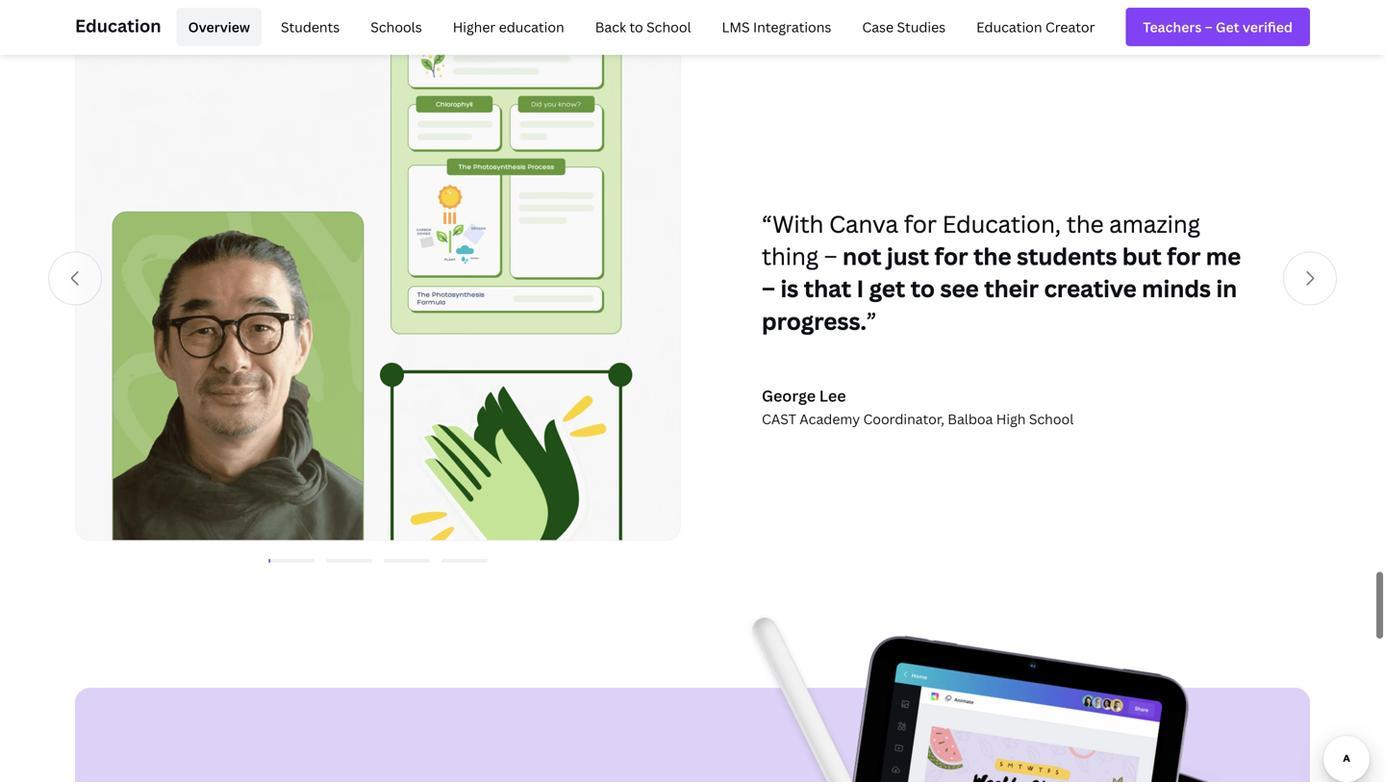 Task type: describe. For each thing, give the bounding box(es) containing it.
amazing
[[1110, 208, 1201, 240]]

not
[[843, 241, 882, 272]]

the inside the "with canva for education, the amazing thing –
[[1067, 208, 1104, 240]]

lee
[[820, 385, 846, 406]]

back
[[595, 18, 626, 36]]

overview
[[188, 18, 250, 36]]

cast
[[762, 410, 797, 428]]

the inside not just for the students but for me – is that i get to see their creative minds in progress.
[[974, 241, 1012, 272]]

minds
[[1142, 273, 1211, 304]]

education creator link
[[965, 8, 1107, 46]]

in
[[1217, 273, 1238, 304]]

not just for the students but for me – is that i get to see their creative minds in progress.
[[762, 241, 1241, 337]]

creative
[[1044, 273, 1137, 304]]

canva on tablets image
[[75, 611, 1310, 782]]

balboa
[[948, 410, 993, 428]]

to inside education element
[[630, 18, 643, 36]]

just
[[887, 241, 929, 272]]

george
[[762, 385, 816, 406]]

for for just
[[935, 241, 968, 272]]

thing
[[762, 241, 819, 272]]

"with canva for education, the amazing thing –
[[762, 208, 1201, 272]]

back to school link
[[584, 8, 703, 46]]

for up the minds on the top right
[[1167, 241, 1201, 272]]

schools
[[371, 18, 422, 36]]

progress.
[[762, 305, 867, 337]]

that
[[804, 273, 852, 304]]

studies
[[897, 18, 946, 36]]

lms integrations
[[722, 18, 832, 36]]

academy
[[800, 410, 860, 428]]

i
[[857, 273, 864, 304]]

george lee cast academy coordinator, balboa high school
[[762, 385, 1074, 428]]



Task type: vqa. For each thing, say whether or not it's contained in the screenshot.
'menu bar' containing Overview
yes



Task type: locate. For each thing, give the bounding box(es) containing it.
get
[[869, 273, 906, 304]]

"with
[[762, 208, 824, 240]]

"
[[867, 305, 877, 337]]

education
[[75, 14, 161, 38], [977, 18, 1042, 36]]

0 vertical spatial the
[[1067, 208, 1104, 240]]

for
[[904, 208, 937, 240], [935, 241, 968, 272], [1167, 241, 1201, 272]]

– inside the "with canva for education, the amazing thing –
[[824, 241, 838, 272]]

1 vertical spatial to
[[911, 273, 935, 304]]

to inside not just for the students but for me – is that i get to see their creative minds in progress.
[[911, 273, 935, 304]]

education,
[[943, 208, 1061, 240]]

to down just
[[911, 273, 935, 304]]

0 vertical spatial –
[[824, 241, 838, 272]]

for up see
[[935, 241, 968, 272]]

education
[[499, 18, 565, 36]]

back to school
[[595, 18, 691, 36]]

lms integrations link
[[711, 8, 843, 46]]

for for canva
[[904, 208, 937, 240]]

menu bar
[[169, 8, 1107, 46]]

students link
[[269, 8, 351, 46]]

students
[[281, 18, 340, 36]]

1 vertical spatial school
[[1029, 410, 1074, 428]]

– left is
[[762, 273, 775, 304]]

the
[[1067, 208, 1104, 240], [974, 241, 1012, 272]]

but
[[1123, 241, 1162, 272]]

is
[[781, 273, 799, 304]]

case studies
[[862, 18, 946, 36]]

integrations
[[753, 18, 832, 36]]

george lee portrait image
[[75, 28, 681, 541]]

creator
[[1046, 18, 1095, 36]]

schools link
[[359, 8, 434, 46]]

canva
[[830, 208, 899, 240]]

0 horizontal spatial the
[[974, 241, 1012, 272]]

1 vertical spatial the
[[974, 241, 1012, 272]]

the down education,
[[974, 241, 1012, 272]]

0 vertical spatial school
[[647, 18, 691, 36]]

case studies link
[[851, 8, 957, 46]]

the up "students"
[[1067, 208, 1104, 240]]

teachers – get verified image
[[1143, 17, 1293, 37]]

education inside menu bar
[[977, 18, 1042, 36]]

1 horizontal spatial school
[[1029, 410, 1074, 428]]

lms
[[722, 18, 750, 36]]

higher education
[[453, 18, 565, 36]]

0 horizontal spatial –
[[762, 273, 775, 304]]

for inside the "with canva for education, the amazing thing –
[[904, 208, 937, 240]]

case
[[862, 18, 894, 36]]

0 vertical spatial to
[[630, 18, 643, 36]]

see
[[940, 273, 979, 304]]

school inside george lee cast academy coordinator, balboa high school
[[1029, 410, 1074, 428]]

education element
[[75, 0, 1310, 54]]

menu bar inside education element
[[169, 8, 1107, 46]]

1 horizontal spatial –
[[824, 241, 838, 272]]

for up just
[[904, 208, 937, 240]]

school inside education element
[[647, 18, 691, 36]]

–
[[824, 241, 838, 272], [762, 273, 775, 304]]

school right back
[[647, 18, 691, 36]]

1 horizontal spatial to
[[911, 273, 935, 304]]

me
[[1206, 241, 1241, 272]]

1 horizontal spatial education
[[977, 18, 1042, 36]]

school
[[647, 18, 691, 36], [1029, 410, 1074, 428]]

their
[[984, 273, 1039, 304]]

higher education link
[[441, 8, 576, 46]]

to
[[630, 18, 643, 36], [911, 273, 935, 304]]

0 horizontal spatial to
[[630, 18, 643, 36]]

education for education creator
[[977, 18, 1042, 36]]

higher
[[453, 18, 496, 36]]

0 horizontal spatial education
[[75, 14, 161, 38]]

education for education
[[75, 14, 161, 38]]

1 vertical spatial –
[[762, 273, 775, 304]]

menu bar containing overview
[[169, 8, 1107, 46]]

overview link
[[177, 8, 262, 46]]

0 horizontal spatial school
[[647, 18, 691, 36]]

school right high
[[1029, 410, 1074, 428]]

1 horizontal spatial the
[[1067, 208, 1104, 240]]

– inside not just for the students but for me – is that i get to see their creative minds in progress.
[[762, 273, 775, 304]]

high
[[997, 410, 1026, 428]]

to right back
[[630, 18, 643, 36]]

students
[[1017, 241, 1118, 272]]

– left not
[[824, 241, 838, 272]]

coordinator,
[[864, 410, 945, 428]]

education creator
[[977, 18, 1095, 36]]



